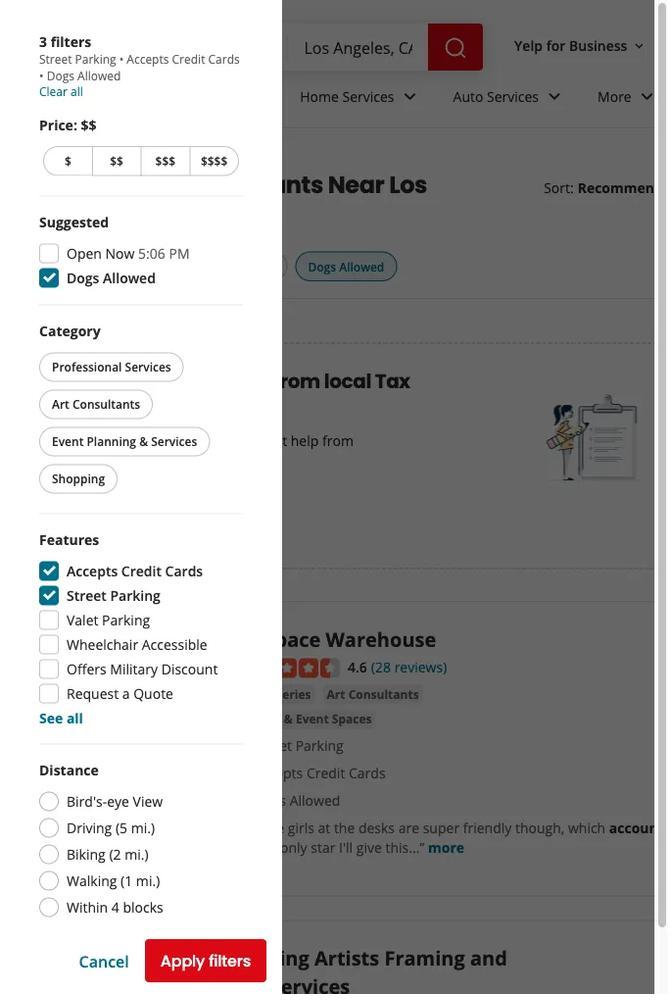 Task type: describe. For each thing, give the bounding box(es) containing it.
& inside button
[[139, 434, 148, 450]]

free price estimates from local tax professionals tell us about your project and get help from sponsored businesses.
[[73, 368, 411, 469]]

artspace warehouse link
[[234, 626, 437, 653]]

driving (5 mi.)
[[67, 819, 155, 838]]

more
[[598, 87, 632, 106]]

striving artists framing and art services link
[[234, 945, 508, 995]]

$
[[65, 153, 71, 169]]

discount
[[162, 660, 218, 679]]

get
[[88, 512, 115, 534]]

free
[[73, 368, 114, 395]]

10
[[88, 168, 111, 201]]

4.6 link
[[348, 656, 368, 677]]

art inside striving artists framing and art services
[[234, 973, 265, 995]]

request
[[67, 685, 119, 703]]

sponsored
[[73, 451, 141, 469]]

group containing features
[[39, 530, 243, 728]]

4.6 star rating image
[[234, 659, 340, 678]]

business
[[570, 36, 628, 55]]

yelp for business button
[[507, 28, 656, 63]]

businesses.
[[144, 451, 218, 469]]

cancel
[[79, 951, 129, 972]]

event inside 'art consultants venues & event spaces'
[[296, 711, 329, 727]]

apply
[[161, 950, 205, 973]]

warehouse
[[326, 626, 437, 653]]

striving artists framing and art services
[[234, 945, 508, 995]]

services inside event planning & services button
[[151, 434, 197, 450]]

allowed inside button
[[340, 258, 385, 275]]

price: $$
[[39, 115, 97, 134]]

more
[[429, 839, 465, 857]]

shopping button
[[39, 464, 118, 494]]

filters for apply
[[209, 950, 251, 973]]

yelp link
[[39, 152, 65, 168]]

girls
[[288, 819, 315, 838]]

allowed inside 3 filters street parking • accepts credit cards • dogs allowed clear all
[[78, 67, 121, 83]]

0 horizontal spatial art consultants button
[[39, 390, 153, 419]]

accountants link
[[182, 152, 256, 168]]

biking
[[67, 845, 106, 864]]

(2
[[109, 845, 121, 864]]

1 vertical spatial all
[[67, 709, 83, 728]]

striving
[[234, 945, 310, 972]]

spaces
[[332, 711, 372, 727]]

allowed down open now 5:06 pm
[[103, 269, 156, 287]]

(28 reviews) link
[[372, 656, 448, 677]]

open
[[67, 244, 102, 263]]

offers military discount
[[67, 660, 218, 679]]

mi.) for walking (1 mi.)
[[136, 872, 160, 891]]

search image
[[444, 36, 468, 60]]

5:06
[[138, 244, 166, 263]]

for
[[547, 36, 566, 55]]

friendly
[[464, 819, 512, 838]]

auto
[[454, 87, 484, 106]]

cards for accepts credit cards
[[165, 562, 203, 581]]

1 vertical spatial street parking
[[254, 737, 344, 755]]

accounts
[[610, 819, 670, 838]]

blocks
[[123, 898, 164, 917]]

reviews)
[[395, 658, 448, 677]]

get started
[[88, 512, 175, 534]]

services inside striving artists framing and art services
[[270, 973, 350, 995]]

framing
[[385, 945, 466, 972]]

filters group
[[39, 251, 402, 282]]

home services link
[[285, 71, 438, 128]]

us
[[98, 431, 113, 450]]

services for home services
[[343, 87, 395, 106]]

features
[[39, 531, 99, 549]]

clear all link
[[39, 83, 83, 99]]

4 inside '4 all'
[[88, 259, 94, 273]]

all
[[103, 258, 117, 275]]

0 horizontal spatial $$
[[81, 115, 97, 134]]

art consultants link
[[323, 685, 423, 705]]

price: $$ group
[[39, 115, 243, 180]]

a
[[122, 685, 130, 703]]

4 all
[[88, 258, 117, 275]]

apply filters button
[[145, 940, 267, 983]]

apply filters
[[161, 950, 251, 973]]

accepts credit cards
[[67, 562, 203, 581]]

services for professional services
[[125, 359, 171, 375]]

artspace warehouse
[[234, 626, 437, 653]]

professional
[[52, 359, 122, 375]]

request a quote
[[67, 685, 174, 703]]

see all button
[[39, 709, 83, 728]]

$$ button
[[92, 146, 141, 176]]

best
[[116, 168, 167, 201]]

art for art galleries
[[238, 687, 257, 703]]

los
[[390, 168, 428, 201]]

services for auto services
[[487, 87, 539, 106]]

dogs allowed inside button
[[308, 258, 385, 275]]

16 chevron down v2 image
[[632, 38, 648, 54]]

distance
[[39, 761, 99, 780]]

see all
[[39, 709, 83, 728]]

16 checkmark v2 image
[[234, 738, 250, 754]]

"the girls at the desks are super friendly though, which accounts more
[[256, 819, 670, 857]]

walking
[[67, 872, 117, 891]]

professional services button
[[39, 353, 184, 382]]

quote
[[134, 685, 174, 703]]

option group containing distance
[[39, 761, 243, 921]]

about
[[117, 431, 155, 450]]

1 horizontal spatial art consultants button
[[323, 685, 423, 705]]

which
[[569, 819, 606, 838]]

art for art consultants
[[52, 396, 69, 412]]

all inside 3 filters street parking • accepts credit cards • dogs allowed clear all
[[71, 83, 83, 99]]

(28 reviews)
[[372, 658, 448, 677]]

walking (1 mi.)
[[67, 872, 160, 891]]

dogs inside 3 filters street parking • accepts credit cards • dogs allowed clear all
[[47, 67, 74, 83]]

biking (2 mi.)
[[67, 845, 149, 864]]

(5
[[116, 819, 128, 838]]

parking inside 3 filters street parking • accepts credit cards • dogs allowed clear all
[[75, 51, 116, 67]]

now
[[106, 244, 135, 263]]

clear
[[39, 83, 68, 99]]

dogs allowed inside group
[[67, 269, 156, 287]]

dogs inside dogs allowed button
[[308, 258, 337, 275]]

get
[[267, 431, 288, 450]]

accepts credit cards dogs allowed
[[254, 764, 386, 810]]

professional services
[[52, 359, 171, 375]]

0 horizontal spatial •
[[39, 67, 44, 83]]

california
[[146, 200, 262, 232]]

wheelchair
[[67, 636, 138, 654]]

filters for 3
[[51, 32, 91, 51]]

started
[[119, 512, 175, 534]]

event inside button
[[52, 434, 84, 450]]

and inside free price estimates from local tax professionals tell us about your project and get help from sponsored businesses.
[[239, 431, 264, 450]]

3 filters street parking • accepts credit cards • dogs allowed clear all
[[39, 32, 240, 99]]



Task type: vqa. For each thing, say whether or not it's contained in the screenshot.
the of
no



Task type: locate. For each thing, give the bounding box(es) containing it.
$$ inside 'button'
[[110, 153, 124, 169]]

artists
[[315, 945, 380, 972]]

help
[[291, 431, 319, 450]]

0 vertical spatial accepts
[[127, 51, 169, 67]]

1 horizontal spatial dogs allowed
[[308, 258, 385, 275]]

24 chevron down v2 image left auto
[[399, 85, 422, 108]]

1 vertical spatial accepts
[[67, 562, 118, 581]]

filters inside apply filters button
[[209, 950, 251, 973]]

0 horizontal spatial street parking
[[67, 587, 161, 605]]

2 group from the top
[[39, 530, 243, 728]]

16 filter v2 image
[[56, 260, 72, 275]]

bird's-
[[67, 793, 107, 811]]

0 vertical spatial all
[[71, 83, 83, 99]]

mi.) for biking (2 mi.)
[[125, 845, 149, 864]]

1 vertical spatial art consultants button
[[323, 685, 423, 705]]

1 horizontal spatial filters
[[209, 950, 251, 973]]

0 horizontal spatial &
[[139, 434, 148, 450]]

accountants
[[182, 152, 256, 168], [171, 168, 324, 201]]

pm
[[169, 244, 190, 263]]

street up valet
[[67, 587, 107, 605]]

cards
[[208, 51, 240, 67], [165, 562, 203, 581], [349, 764, 386, 783]]

see
[[39, 709, 63, 728]]

1 horizontal spatial from
[[323, 431, 354, 450]]

artspace warehouse image
[[64, 626, 211, 773]]

credit for accepts credit cards dogs allowed
[[307, 764, 346, 783]]

24 chevron down v2 image inside home services link
[[399, 85, 422, 108]]

dogs allowed button
[[296, 251, 398, 281]]

16 chevron right v2 image right shopping link
[[158, 153, 174, 169]]

accessible
[[142, 636, 208, 654]]

get started button
[[73, 501, 191, 544]]

group
[[39, 212, 243, 289], [39, 530, 243, 728]]

0 vertical spatial yelp
[[515, 36, 543, 55]]

top
[[39, 168, 83, 201]]

1 vertical spatial $$
[[110, 153, 124, 169]]

parking down the venues & event spaces button
[[296, 737, 344, 755]]

credit for accepts credit cards
[[121, 562, 162, 581]]

0 horizontal spatial consultants
[[73, 396, 140, 412]]

yelp left $
[[39, 152, 65, 168]]

0 horizontal spatial dogs allowed
[[67, 269, 156, 287]]

yelp inside 'button'
[[515, 36, 543, 55]]

galleries
[[260, 687, 311, 703]]

desks
[[359, 819, 395, 838]]

mi.) for driving (5 mi.)
[[131, 819, 155, 838]]

bird's-eye view
[[67, 793, 163, 811]]

art inside 'art consultants venues & event spaces'
[[327, 687, 346, 703]]

1 horizontal spatial 24 chevron down v2 image
[[636, 85, 660, 108]]

auto services
[[454, 87, 539, 106]]

event left 'us'
[[52, 434, 84, 450]]

filters right "apply"
[[209, 950, 251, 973]]

free price estimates from local tax professionals image
[[547, 390, 645, 488]]

street down venues
[[254, 737, 292, 755]]

business categories element
[[149, 71, 670, 128]]

16 chevron right v2 image right $
[[72, 153, 88, 169]]

16 chevron right v2 image for accountants
[[158, 153, 174, 169]]

all right clear
[[71, 83, 83, 99]]

art consultants
[[52, 396, 140, 412]]

open now 5:06 pm
[[67, 244, 190, 263]]

sort:
[[544, 178, 574, 197]]

services
[[343, 87, 395, 106], [487, 87, 539, 106], [125, 359, 171, 375], [151, 434, 197, 450], [270, 973, 350, 995]]

from left local
[[273, 368, 321, 395]]

art down professional
[[52, 396, 69, 412]]

1 horizontal spatial accepts
[[127, 51, 169, 67]]

$ button
[[43, 146, 92, 176]]

dogs
[[47, 67, 74, 83], [308, 258, 337, 275], [67, 269, 99, 287], [254, 792, 286, 810]]

accepts up "the
[[254, 764, 303, 783]]

from
[[273, 368, 321, 395], [323, 431, 354, 450]]

street down 3
[[39, 51, 72, 67]]

filters right 3
[[51, 32, 91, 51]]

1 vertical spatial &
[[284, 711, 293, 727]]

1 24 chevron down v2 image from the left
[[399, 85, 422, 108]]

2 vertical spatial cards
[[349, 764, 386, 783]]

0 vertical spatial $$
[[81, 115, 97, 134]]

1 vertical spatial filters
[[209, 950, 251, 973]]

0 horizontal spatial and
[[239, 431, 264, 450]]

art for art consultants venues & event spaces
[[327, 687, 346, 703]]

allowed right clear
[[78, 67, 121, 83]]

$$$$ button
[[190, 146, 239, 176]]

eye
[[107, 793, 129, 811]]

0 vertical spatial mi.)
[[131, 819, 155, 838]]

4 left all
[[88, 259, 94, 273]]

the
[[334, 819, 355, 838]]

shopping inside button
[[52, 471, 105, 487]]

yelp for yelp link
[[39, 152, 65, 168]]

1 horizontal spatial •
[[119, 51, 124, 67]]

art consultants venues & event spaces
[[238, 687, 419, 727]]

consultants down (28
[[349, 687, 419, 703]]

and left get
[[239, 431, 264, 450]]

services inside auto services link
[[487, 87, 539, 106]]

2 vertical spatial mi.)
[[136, 872, 160, 891]]

valet parking
[[67, 611, 150, 630]]

consultants inside 'art consultants venues & event spaces'
[[349, 687, 419, 703]]

venues
[[238, 711, 281, 727]]

art consultants button up 'us'
[[39, 390, 153, 419]]

allowed inside accepts credit cards dogs allowed
[[290, 792, 341, 810]]

angeles,
[[39, 200, 141, 232]]

street parking down venues & event spaces link
[[254, 737, 344, 755]]

accepts down features in the left of the page
[[67, 562, 118, 581]]

0 vertical spatial from
[[273, 368, 321, 395]]

2 vertical spatial credit
[[307, 764, 346, 783]]

1 horizontal spatial $$
[[110, 153, 124, 169]]

accepts inside 3 filters street parking • accepts credit cards • dogs allowed clear all
[[127, 51, 169, 67]]

art consultants button
[[39, 390, 153, 419], [323, 685, 423, 705]]

planning
[[87, 434, 136, 450]]

art galleries link
[[234, 685, 315, 705]]

None search field
[[149, 24, 488, 71]]

24 chevron down v2 image
[[543, 85, 567, 108]]

0 vertical spatial shopping
[[96, 152, 150, 168]]

0 horizontal spatial 4
[[88, 259, 94, 273]]

art inside the category group
[[52, 396, 69, 412]]

1 vertical spatial shopping
[[52, 471, 105, 487]]

1 horizontal spatial &
[[284, 711, 293, 727]]

dogs down near
[[308, 258, 337, 275]]

1 group from the top
[[39, 212, 243, 289]]

1 horizontal spatial 16 chevron right v2 image
[[158, 153, 174, 169]]

services left 24 chevron down v2 icon
[[487, 87, 539, 106]]

option group
[[39, 761, 243, 921]]

yelp
[[515, 36, 543, 55], [39, 152, 65, 168]]

4.6
[[348, 658, 368, 677]]

accepts up the price: $$ group
[[127, 51, 169, 67]]

0 vertical spatial and
[[239, 431, 264, 450]]

0 horizontal spatial accepts
[[67, 562, 118, 581]]

parking up the clear all "link"
[[75, 51, 116, 67]]

16 chevron right v2 image
[[72, 153, 88, 169], [158, 153, 174, 169]]

mi.) right (5
[[131, 819, 155, 838]]

1 horizontal spatial and
[[471, 945, 508, 972]]

0 vertical spatial street
[[39, 51, 72, 67]]

24 chevron down v2 image for home services
[[399, 85, 422, 108]]

2 horizontal spatial credit
[[307, 764, 346, 783]]

services inside professional services button
[[125, 359, 171, 375]]

and inside striving artists framing and art services
[[471, 945, 508, 972]]

1 horizontal spatial 4
[[112, 898, 119, 917]]

1 vertical spatial cards
[[165, 562, 203, 581]]

0 horizontal spatial credit
[[121, 562, 162, 581]]

consultants for art consultants venues & event spaces
[[349, 687, 419, 703]]

1 horizontal spatial event
[[296, 711, 329, 727]]

venues & event spaces link
[[234, 710, 376, 729]]

mi.) right (2
[[125, 845, 149, 864]]

street inside 3 filters street parking • accepts credit cards • dogs allowed clear all
[[39, 51, 72, 67]]

accepts inside accepts credit cards dogs allowed
[[254, 764, 303, 783]]

accountants inside top 10 best accountants near los angeles, california
[[171, 168, 324, 201]]

services up businesses.
[[151, 434, 197, 450]]

consultants inside the category group
[[73, 396, 140, 412]]

accepts for accepts credit cards dogs allowed
[[254, 764, 303, 783]]

0 vertical spatial street parking
[[67, 587, 161, 605]]

1 horizontal spatial yelp
[[515, 36, 543, 55]]

event
[[52, 434, 84, 450], [296, 711, 329, 727]]

1 vertical spatial from
[[323, 431, 354, 450]]

2 vertical spatial street
[[254, 737, 292, 755]]

group containing suggested
[[39, 212, 243, 289]]

filters inside 3 filters street parking • accepts credit cards • dogs allowed clear all
[[51, 32, 91, 51]]

offers
[[67, 660, 107, 679]]

& left your
[[139, 434, 148, 450]]

0 vertical spatial filters
[[51, 32, 91, 51]]

credit inside 3 filters street parking • accepts credit cards • dogs allowed clear all
[[172, 51, 205, 67]]

0 horizontal spatial filters
[[51, 32, 91, 51]]

1 vertical spatial yelp
[[39, 152, 65, 168]]

dogs down 3
[[47, 67, 74, 83]]

mi.) right (1
[[136, 872, 160, 891]]

0 horizontal spatial 16 chevron right v2 image
[[72, 153, 88, 169]]

yelp for business
[[515, 36, 628, 55]]

parking up wheelchair accessible
[[102, 611, 150, 630]]

consultants down the free
[[73, 396, 140, 412]]

dogs inside accepts credit cards dogs allowed
[[254, 792, 286, 810]]

within
[[67, 898, 108, 917]]

services down 'artists'
[[270, 973, 350, 995]]

dogs up "the
[[254, 792, 286, 810]]

4 down walking (1 mi.)
[[112, 898, 119, 917]]

$$
[[81, 115, 97, 134], [110, 153, 124, 169]]

dogs allowed down near
[[308, 258, 385, 275]]

0 vertical spatial group
[[39, 212, 243, 289]]

price
[[118, 368, 168, 395]]

services inside home services link
[[343, 87, 395, 106]]

services up professionals
[[125, 359, 171, 375]]

2 vertical spatial accepts
[[254, 764, 303, 783]]

suggested
[[39, 213, 109, 231]]

wheelchair accessible
[[67, 636, 208, 654]]

art inside button
[[238, 687, 257, 703]]

artspace
[[234, 626, 321, 653]]

1 vertical spatial street
[[67, 587, 107, 605]]

within 4 blocks
[[67, 898, 164, 917]]

price:
[[39, 115, 77, 134]]

"the
[[256, 819, 285, 838]]

0 vertical spatial &
[[139, 434, 148, 450]]

1 vertical spatial event
[[296, 711, 329, 727]]

venues & event spaces button
[[234, 710, 376, 729]]

2 horizontal spatial cards
[[349, 764, 386, 783]]

cards inside 3 filters street parking • accepts credit cards • dogs allowed clear all
[[208, 51, 240, 67]]

yelp left for
[[515, 36, 543, 55]]

1 vertical spatial mi.)
[[125, 845, 149, 864]]

yelp for yelp for business
[[515, 36, 543, 55]]

1 vertical spatial and
[[471, 945, 508, 972]]

24 chevron down v2 image inside more link
[[636, 85, 660, 108]]

0 horizontal spatial 24 chevron down v2 image
[[399, 85, 422, 108]]

allowed up at
[[290, 792, 341, 810]]

24 chevron down v2 image
[[399, 85, 422, 108], [636, 85, 660, 108]]

0 vertical spatial art consultants button
[[39, 390, 153, 419]]

cards for accepts credit cards dogs allowed
[[349, 764, 386, 783]]

driving
[[67, 819, 112, 838]]

$$$
[[156, 153, 176, 169]]

0 vertical spatial credit
[[172, 51, 205, 67]]

24 chevron down v2 image right more
[[636, 85, 660, 108]]

super
[[423, 819, 460, 838]]

2 16 chevron right v2 image from the left
[[158, 153, 174, 169]]

accepts
[[127, 51, 169, 67], [67, 562, 118, 581], [254, 764, 303, 783]]

1 vertical spatial credit
[[121, 562, 162, 581]]

parking down accepts credit cards
[[110, 587, 161, 605]]

4 inside option group
[[112, 898, 119, 917]]

services right home
[[343, 87, 395, 106]]

2 24 chevron down v2 image from the left
[[636, 85, 660, 108]]

0 horizontal spatial yelp
[[39, 152, 65, 168]]

dogs allowed
[[308, 258, 385, 275], [67, 269, 156, 287]]

event planning & services button
[[39, 427, 210, 457]]

0 horizontal spatial cards
[[165, 562, 203, 581]]

0 horizontal spatial event
[[52, 434, 84, 450]]

and right framing
[[471, 945, 508, 972]]

dogs allowed down now
[[67, 269, 156, 287]]

art up spaces
[[327, 687, 346, 703]]

1 horizontal spatial consultants
[[349, 687, 419, 703]]

more link
[[429, 839, 465, 857]]

street parking up valet parking
[[67, 587, 161, 605]]

0 vertical spatial consultants
[[73, 396, 140, 412]]

event down galleries
[[296, 711, 329, 727]]

art down "striving"
[[234, 973, 265, 995]]

local
[[324, 368, 372, 395]]

cards inside accepts credit cards dogs allowed
[[349, 764, 386, 783]]

3
[[39, 32, 47, 51]]

home services
[[300, 87, 395, 106]]

1 vertical spatial group
[[39, 530, 243, 728]]

1 vertical spatial 4
[[112, 898, 119, 917]]

art galleries
[[238, 687, 311, 703]]

category group
[[35, 321, 243, 498]]

dogs down open
[[67, 269, 99, 287]]

from right help
[[323, 431, 354, 450]]

consultants for art consultants
[[73, 396, 140, 412]]

0 vertical spatial event
[[52, 434, 84, 450]]

valet
[[67, 611, 99, 630]]

1 horizontal spatial credit
[[172, 51, 205, 67]]

art up venues
[[238, 687, 257, 703]]

24 chevron down v2 image for more
[[636, 85, 660, 108]]

accepts for accepts credit cards
[[67, 562, 118, 581]]

1 horizontal spatial cards
[[208, 51, 240, 67]]

2 horizontal spatial accepts
[[254, 764, 303, 783]]

home
[[300, 87, 339, 106]]

& down galleries
[[284, 711, 293, 727]]

0 vertical spatial 4
[[88, 259, 94, 273]]

4
[[88, 259, 94, 273], [112, 898, 119, 917]]

1 vertical spatial consultants
[[349, 687, 419, 703]]

all right see
[[67, 709, 83, 728]]

category
[[39, 322, 101, 340]]

0 horizontal spatial from
[[273, 368, 321, 395]]

allowed down near
[[340, 258, 385, 275]]

tax
[[375, 368, 411, 395]]

1 horizontal spatial street parking
[[254, 737, 344, 755]]

16 chevron right v2 image for shopping
[[72, 153, 88, 169]]

$$$$
[[201, 153, 228, 169]]

art consultants button down (28
[[323, 685, 423, 705]]

0 vertical spatial cards
[[208, 51, 240, 67]]

credit inside accepts credit cards dogs allowed
[[307, 764, 346, 783]]

1 16 chevron right v2 image from the left
[[72, 153, 88, 169]]

& inside 'art consultants venues & event spaces'
[[284, 711, 293, 727]]



